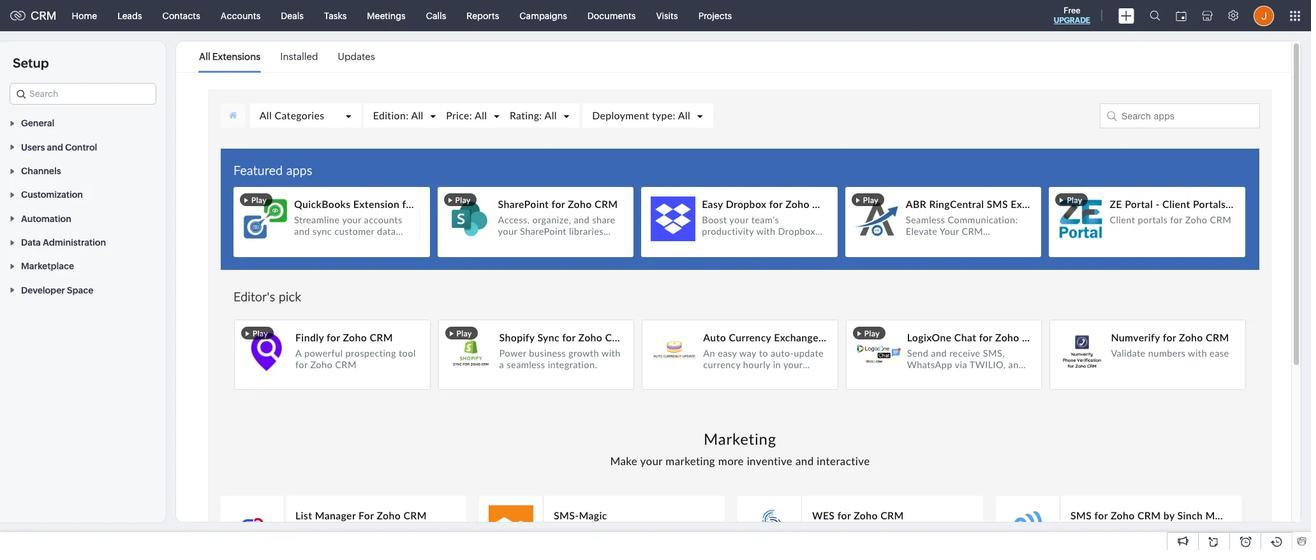 Task type: locate. For each thing, give the bounding box(es) containing it.
channels button
[[0, 159, 166, 183]]

meetings
[[367, 11, 406, 21]]

crm link
[[10, 9, 57, 22]]

administration
[[43, 237, 106, 248]]

extensions
[[212, 51, 261, 62]]

home
[[72, 11, 97, 21]]

general button
[[0, 111, 166, 135]]

updates
[[338, 51, 375, 62]]

data
[[21, 237, 41, 248]]

home link
[[62, 0, 107, 31]]

all
[[199, 51, 210, 62]]

installed link
[[280, 42, 318, 71]]

marketplace
[[21, 261, 74, 271]]

automation button
[[0, 206, 166, 230]]

None field
[[10, 83, 156, 105]]

deals link
[[271, 0, 314, 31]]

upgrade
[[1054, 16, 1091, 25]]

control
[[65, 142, 97, 152]]

all extensions
[[199, 51, 261, 62]]

updates link
[[338, 42, 375, 71]]

campaigns link
[[509, 0, 577, 31]]

reports link
[[456, 0, 509, 31]]

create menu image
[[1119, 8, 1135, 23]]

visits link
[[646, 0, 688, 31]]

space
[[67, 285, 93, 295]]

users and control button
[[0, 135, 166, 159]]

deals
[[281, 11, 304, 21]]

documents
[[588, 11, 636, 21]]

profile image
[[1254, 5, 1274, 26]]

automation
[[21, 214, 71, 224]]

reports
[[467, 11, 499, 21]]

developer space
[[21, 285, 93, 295]]

and
[[47, 142, 63, 152]]

search image
[[1150, 10, 1161, 21]]

setup
[[13, 56, 49, 70]]

profile element
[[1246, 0, 1282, 31]]



Task type: vqa. For each thing, say whether or not it's contained in the screenshot.
Billing Street Billing
no



Task type: describe. For each thing, give the bounding box(es) containing it.
create menu element
[[1111, 0, 1142, 31]]

all extensions link
[[199, 42, 261, 71]]

meetings link
[[357, 0, 416, 31]]

free upgrade
[[1054, 6, 1091, 25]]

calls link
[[416, 0, 456, 31]]

developer
[[21, 285, 65, 295]]

crm
[[31, 9, 57, 22]]

accounts link
[[210, 0, 271, 31]]

calls
[[426, 11, 446, 21]]

campaigns
[[520, 11, 567, 21]]

calendar image
[[1176, 11, 1187, 21]]

channels
[[21, 166, 61, 176]]

projects
[[699, 11, 732, 21]]

customization
[[21, 190, 83, 200]]

contacts link
[[152, 0, 210, 31]]

developer space button
[[0, 278, 166, 302]]

installed
[[280, 51, 318, 62]]

tasks
[[324, 11, 347, 21]]

projects link
[[688, 0, 742, 31]]

free
[[1064, 6, 1081, 15]]

Search text field
[[10, 84, 156, 104]]

general
[[21, 118, 54, 128]]

customization button
[[0, 183, 166, 206]]

accounts
[[221, 11, 261, 21]]

visits
[[656, 11, 678, 21]]

documents link
[[577, 0, 646, 31]]

contacts
[[162, 11, 200, 21]]

users
[[21, 142, 45, 152]]

leads
[[118, 11, 142, 21]]

leads link
[[107, 0, 152, 31]]

data administration button
[[0, 230, 166, 254]]

search element
[[1142, 0, 1168, 31]]

marketplace button
[[0, 254, 166, 278]]

tasks link
[[314, 0, 357, 31]]

data administration
[[21, 237, 106, 248]]

users and control
[[21, 142, 97, 152]]



